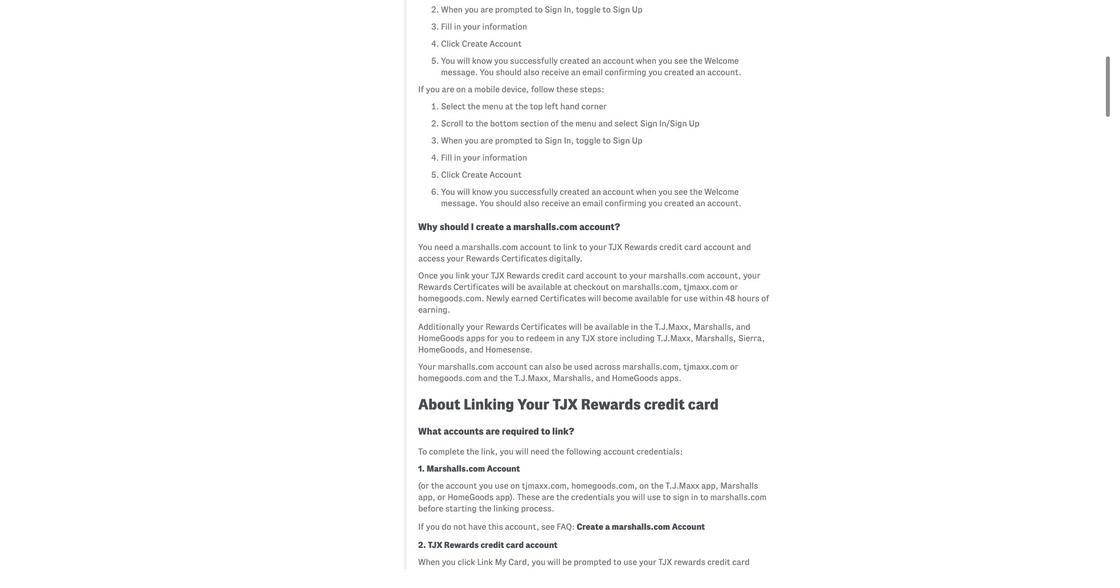 Task type: describe. For each thing, give the bounding box(es) containing it.
0 vertical spatial create
[[462, 39, 488, 48]]

what accounts are required to link?
[[418, 426, 574, 436]]

use right would
[[662, 569, 675, 569]]

account down bottom
[[490, 170, 522, 179]]

your inside additionally your rewards certificates will be available in the t.j.maxx, marshalls, and homegoods apps for you to redeem in any tjx store including t.j.maxx, marshalls, sierra, homegoods, and homesense.
[[466, 322, 484, 331]]

when you click link my card, you will be prompted to use your tjx rewards credit card account credentials. these are the same credentials you would use to pay your bill or chec
[[418, 558, 769, 569]]

earning.
[[418, 305, 450, 314]]

complete
[[429, 447, 464, 456]]

earned
[[511, 294, 538, 303]]

1 toggle from the top
[[576, 5, 601, 14]]

not
[[453, 522, 466, 531]]

tjx inside additionally your rewards certificates will be available in the t.j.maxx, marshalls, and homegoods apps for you to redeem in any tjx store including t.j.maxx, marshalls, sierra, homegoods, and homesense.
[[582, 334, 595, 343]]

across
[[595, 362, 620, 371]]

these inside when you click link my card, you will be prompted to use your tjx rewards credit card account credentials. these are the same credentials you would use to pay your bill or chec
[[499, 569, 522, 569]]

rewards up 'earned'
[[506, 271, 540, 280]]

tjmaxx.com,
[[522, 481, 569, 490]]

scroll
[[441, 119, 463, 128]]

homegoods.com, on
[[571, 481, 649, 490]]

to
[[418, 447, 427, 456]]

why should i create a marshalls.com account?
[[418, 221, 620, 232]]

tjx up the link?
[[553, 396, 578, 412]]

marshalls.com up digitally.
[[513, 221, 577, 232]]

if you do not have this account, see faq: create a marshalls.com account
[[418, 522, 705, 531]]

0 horizontal spatial on
[[456, 85, 466, 94]]

starting
[[445, 504, 477, 513]]

use left sign
[[647, 493, 661, 502]]

will inside (or the account you use on tjmaxx.com, homegoods.com, on the t.j.maxx app, marshalls app, or homegoods app). these are the credentials you will use to sign in to marshalls.com before starting the linking process.
[[632, 493, 645, 502]]

marshalls.com up would
[[612, 522, 670, 531]]

1 vertical spatial need
[[530, 447, 549, 456]]

bottom
[[490, 119, 518, 128]]

marshalls.com inside your marshalls.com account can also be used across marshalls.com, tjmaxx.com or homegoods.com and the t.j.maxx, marshalls, and homegoods apps.
[[438, 362, 494, 371]]

this
[[488, 522, 503, 531]]

2 know from the top
[[472, 187, 492, 196]]

be inside your marshalls.com account can also be used across marshalls.com, tjmaxx.com or homegoods.com and the t.j.maxx, marshalls, and homegoods apps.
[[563, 362, 572, 371]]

tjx right 2.
[[428, 541, 442, 550]]

and down the apps
[[469, 345, 484, 354]]

or inside when you click link my card, you will be prompted to use your tjx rewards credit card account credentials. these are the same credentials you would use to pay your bill or chec
[[736, 569, 744, 569]]

follow
[[531, 85, 554, 94]]

corner
[[581, 102, 607, 111]]

i
[[471, 221, 474, 232]]

account down if you do not have this account, see faq: create a marshalls.com account
[[526, 541, 558, 550]]

1 click from the top
[[441, 39, 460, 48]]

section
[[520, 119, 549, 128]]

why
[[418, 221, 438, 232]]

1.
[[418, 464, 425, 473]]

homegoods inside additionally your rewards certificates will be available in the t.j.maxx, marshalls, and homegoods apps for you to redeem in any tjx store including t.j.maxx, marshalls, sierra, homegoods, and homesense.
[[418, 334, 464, 343]]

0 horizontal spatial available
[[528, 282, 562, 292]]

the inside your marshalls.com account can also be used across marshalls.com, tjmaxx.com or homegoods.com and the t.j.maxx, marshalls, and homegoods apps.
[[500, 374, 512, 383]]

would
[[637, 569, 660, 569]]

linking
[[464, 396, 514, 412]]

hand
[[560, 102, 579, 111]]

0 horizontal spatial menu
[[482, 102, 503, 111]]

the inside additionally your rewards certificates will be available in the t.j.maxx, marshalls, and homegoods apps for you to redeem in any tjx store including t.j.maxx, marshalls, sierra, homegoods, and homesense.
[[640, 322, 653, 331]]

have
[[468, 522, 486, 531]]

process.
[[521, 504, 554, 513]]

1 vertical spatial should
[[496, 199, 522, 208]]

0 vertical spatial should
[[496, 68, 522, 77]]

1 vertical spatial see
[[674, 187, 688, 196]]

need inside you need a marshalls.com account to link to your tjx rewards credit card account and access your rewards certificates digitally.
[[434, 243, 453, 252]]

1. marshalls.com account
[[418, 464, 520, 473]]

1 vertical spatial app,
[[418, 493, 435, 502]]

link?
[[552, 426, 574, 436]]

1 you will know you successfully created an account when you see the welcome message. you should also receive an email confirming you created an account. from the top
[[441, 56, 741, 77]]

credit inside you need a marshalls.com account to link to your tjx rewards credit card account and access your rewards certificates digitally.
[[659, 243, 682, 252]]

if you are on a mobile device, follow these steps:
[[418, 85, 604, 94]]

1 welcome from the top
[[704, 56, 739, 65]]

store
[[597, 334, 618, 343]]

do
[[442, 522, 451, 531]]

create
[[476, 221, 504, 232]]

use inside once you link your tjx rewards credit card account to your marshalls.com account, your rewards certificates will be available at checkout on marshalls.com, tjmaxx.com or homegoods.com. newly earned certificates will become available for use within 48 hours of earning.
[[684, 294, 698, 303]]

my
[[495, 558, 506, 567]]

create a marshalls.com account link
[[577, 522, 705, 531]]

account up if you are on a mobile device, follow these steps:
[[490, 39, 522, 48]]

0 vertical spatial prompted
[[495, 5, 533, 14]]

1 vertical spatial prompted
[[495, 136, 533, 145]]

additionally your rewards certificates will be available in the t.j.maxx, marshalls, and homegoods apps for you to redeem in any tjx store including t.j.maxx, marshalls, sierra, homegoods, and homesense.
[[418, 322, 765, 354]]

any
[[566, 334, 580, 343]]

(or
[[418, 481, 429, 490]]

click
[[458, 558, 475, 567]]

card,
[[508, 558, 530, 567]]

you need a marshalls.com account to link to your tjx rewards credit card account and access your rewards certificates digitally.
[[418, 243, 751, 263]]

2 welcome from the top
[[704, 187, 739, 196]]

marshalls.com inside you need a marshalls.com account to link to your tjx rewards credit card account and access your rewards certificates digitally.
[[462, 243, 518, 252]]

or inside once you link your tjx rewards credit card account to your marshalls.com account, your rewards certificates will be available at checkout on marshalls.com, tjmaxx.com or homegoods.com. newly earned certificates will become available for use within 48 hours of earning.
[[730, 282, 738, 292]]

marshalls.com
[[427, 464, 485, 473]]

1 vertical spatial when
[[441, 136, 463, 145]]

apps.
[[660, 374, 681, 383]]

marshalls.com inside once you link your tjx rewards credit card account to your marshalls.com account, your rewards certificates will be available at checkout on marshalls.com, tjmaxx.com or homegoods.com. newly earned certificates will become available for use within 48 hours of earning.
[[649, 271, 705, 280]]

be inside once you link your tjx rewards credit card account to your marshalls.com account, your rewards certificates will be available at checkout on marshalls.com, tjmaxx.com or homegoods.com. newly earned certificates will become available for use within 48 hours of earning.
[[516, 282, 526, 292]]

for inside once you link your tjx rewards credit card account to your marshalls.com account, your rewards certificates will be available at checkout on marshalls.com, tjmaxx.com or homegoods.com. newly earned certificates will become available for use within 48 hours of earning.
[[671, 294, 682, 303]]

including
[[620, 334, 655, 343]]

access
[[418, 254, 445, 263]]

bill
[[723, 569, 734, 569]]

device,
[[502, 85, 529, 94]]

credentials.
[[451, 569, 498, 569]]

become
[[603, 294, 633, 303]]

once you link your tjx rewards credit card account to your marshalls.com account, your rewards certificates will be available at checkout on marshalls.com, tjmaxx.com or homegoods.com. newly earned certificates will become available for use within 48 hours of earning.
[[418, 271, 769, 314]]

link inside once you link your tjx rewards credit card account to your marshalls.com account, your rewards certificates will be available at checkout on marshalls.com, tjmaxx.com or homegoods.com. newly earned certificates will become available for use within 48 hours of earning.
[[456, 271, 470, 280]]

tjx inside you need a marshalls.com account to link to your tjx rewards credit card account and access your rewards certificates digitally.
[[609, 243, 622, 252]]

0 vertical spatial app,
[[701, 481, 718, 490]]

use up 'app).'
[[495, 481, 508, 490]]

1 when you are prompted to sign in, toggle to sign up from the top
[[441, 5, 643, 14]]

homegoods inside (or the account you use on tjmaxx.com, homegoods.com, on the t.j.maxx app, marshalls app, or homegoods app). these are the credentials you will use to sign in to marshalls.com before starting the linking process.
[[447, 493, 494, 502]]

will inside when you click link my card, you will be prompted to use your tjx rewards credit card account credentials. these are the same credentials you would use to pay your bill or chec
[[547, 558, 560, 567]]

2 you will know you successfully created an account when you see the welcome message. you should also receive an email confirming you created an account. from the top
[[441, 187, 741, 208]]

2.
[[418, 541, 426, 550]]

additionally
[[418, 322, 464, 331]]

can
[[529, 362, 543, 371]]

marshalls.com inside (or the account you use on tjmaxx.com, homegoods.com, on the t.j.maxx app, marshalls app, or homegoods app). these are the credentials you will use to sign in to marshalls.com before starting the linking process.
[[710, 493, 766, 502]]

homegoods,
[[418, 345, 467, 354]]

0 horizontal spatial at
[[505, 102, 513, 111]]

select
[[441, 102, 466, 111]]

1 horizontal spatial menu
[[575, 119, 596, 128]]

0 vertical spatial marshalls,
[[693, 322, 734, 331]]

or inside (or the account you use on tjmaxx.com, homegoods.com, on the t.j.maxx app, marshalls app, or homegoods app). these are the credentials you will use to sign in to marshalls.com before starting the linking process.
[[437, 493, 446, 502]]

certificates down checkout
[[540, 294, 586, 303]]

account down the link,
[[487, 464, 520, 473]]

account up within
[[704, 243, 735, 252]]

about linking your tjx rewards credit card
[[418, 396, 719, 412]]

homegoods inside your marshalls.com account can also be used across marshalls.com, tjmaxx.com or homegoods.com and the t.j.maxx, marshalls, and homegoods apps.
[[612, 374, 658, 383]]

mobile
[[474, 85, 500, 94]]

2 fill from the top
[[441, 153, 452, 162]]

marshalls.com, inside your marshalls.com account can also be used across marshalls.com, tjmaxx.com or homegoods.com and the t.j.maxx, marshalls, and homegoods apps.
[[622, 362, 681, 371]]

0 vertical spatial also
[[524, 68, 539, 77]]

t.j.maxx
[[666, 481, 699, 490]]

apps
[[466, 334, 485, 343]]

to inside additionally your rewards certificates will be available in the t.j.maxx, marshalls, and homegoods apps for you to redeem in any tjx store including t.j.maxx, marshalls, sierra, homegoods, and homesense.
[[516, 334, 524, 343]]

and down the corner
[[598, 119, 613, 128]]

a inside you need a marshalls.com account to link to your tjx rewards credit card account and access your rewards certificates digitally.
[[455, 243, 460, 252]]

steps:
[[580, 85, 604, 94]]

left
[[545, 102, 558, 111]]

1 know from the top
[[472, 56, 492, 65]]

pay
[[687, 569, 701, 569]]

1 click create account from the top
[[441, 39, 522, 48]]

use up would
[[623, 558, 637, 567]]

what
[[418, 426, 441, 436]]

1 vertical spatial also
[[524, 199, 539, 208]]

0 vertical spatial when
[[441, 5, 463, 14]]

credit inside once you link your tjx rewards credit card account to your marshalls.com account, your rewards certificates will be available at checkout on marshalls.com, tjmaxx.com or homegoods.com. newly earned certificates will become available for use within 48 hours of earning.
[[542, 271, 565, 280]]

sign
[[673, 493, 689, 502]]

linking
[[493, 504, 519, 513]]

to complete the link, you will need the following account credentials:
[[418, 447, 683, 456]]

checkout
[[574, 282, 609, 292]]

redeem
[[526, 334, 555, 343]]

these
[[556, 85, 578, 94]]

homegoods.com
[[418, 374, 481, 383]]

required
[[502, 426, 539, 436]]

1 information from the top
[[482, 22, 527, 31]]

0 vertical spatial of
[[551, 119, 559, 128]]

1 fill from the top
[[441, 22, 452, 31]]

be inside additionally your rewards certificates will be available in the t.j.maxx, marshalls, and homegoods apps for you to redeem in any tjx store including t.j.maxx, marshalls, sierra, homegoods, and homesense.
[[584, 322, 593, 331]]

account down sign
[[672, 522, 705, 531]]

certificates up newly
[[453, 282, 499, 292]]

homegoods.com.
[[418, 294, 484, 303]]

newly
[[486, 294, 509, 303]]

2 vertical spatial up
[[632, 136, 643, 145]]

for inside additionally your rewards certificates will be available in the t.j.maxx, marshalls, and homegoods apps for you to redeem in any tjx store including t.j.maxx, marshalls, sierra, homegoods, and homesense.
[[487, 334, 498, 343]]

at inside once you link your tjx rewards credit card account to your marshalls.com account, your rewards certificates will be available at checkout on marshalls.com, tjmaxx.com or homegoods.com. newly earned certificates will become available for use within 48 hours of earning.
[[564, 282, 572, 292]]

are inside when you click link my card, you will be prompted to use your tjx rewards credit card account credentials. these are the same credentials you would use to pay your bill or chec
[[524, 569, 537, 569]]

2 in, from the top
[[564, 136, 574, 145]]

account right following
[[603, 447, 635, 456]]

following
[[566, 447, 601, 456]]

homesense.
[[485, 345, 533, 354]]

link inside you need a marshalls.com account to link to your tjx rewards credit card account and access your rewards certificates digitally.
[[563, 243, 577, 252]]

select the menu at the top left hand corner
[[441, 102, 607, 111]]

used
[[574, 362, 593, 371]]

in/sign
[[659, 119, 687, 128]]

48
[[725, 294, 735, 303]]

link,
[[481, 447, 498, 456]]

2 horizontal spatial available
[[635, 294, 669, 303]]

2 toggle from the top
[[576, 136, 601, 145]]

0 vertical spatial up
[[632, 5, 643, 14]]

account up steps:
[[603, 56, 634, 65]]

credentials:
[[636, 447, 683, 456]]

select
[[615, 119, 638, 128]]

if for if you are on a mobile device, follow these steps:
[[418, 85, 424, 94]]

1 vertical spatial create
[[462, 170, 488, 179]]

1 vertical spatial marshalls,
[[695, 334, 736, 343]]



Task type: vqa. For each thing, say whether or not it's contained in the screenshot.
Tipping
no



Task type: locate. For each thing, give the bounding box(es) containing it.
0 vertical spatial in,
[[564, 5, 574, 14]]

menu down the corner
[[575, 119, 596, 128]]

prompted
[[495, 5, 533, 14], [495, 136, 533, 145], [574, 558, 611, 567]]

2 when from the top
[[636, 187, 656, 196]]

homegoods up "starting"
[[447, 493, 494, 502]]

rewards up the 'become'
[[624, 243, 657, 252]]

2 when you are prompted to sign in, toggle to sign up from the top
[[441, 136, 643, 145]]

0 horizontal spatial need
[[434, 243, 453, 252]]

and inside you need a marshalls.com account to link to your tjx rewards credit card account and access your rewards certificates digitally.
[[737, 243, 751, 252]]

a
[[468, 85, 472, 94], [506, 221, 511, 232], [455, 243, 460, 252], [605, 522, 610, 531]]

1 account. from the top
[[707, 68, 741, 77]]

be left used
[[563, 362, 572, 371]]

1 when from the top
[[636, 56, 656, 65]]

when
[[441, 5, 463, 14], [441, 136, 463, 145], [418, 558, 440, 567]]

you inside once you link your tjx rewards credit card account to your marshalls.com account, your rewards certificates will be available at checkout on marshalls.com, tjmaxx.com or homegoods.com. newly earned certificates will become available for use within 48 hours of earning.
[[440, 271, 454, 280]]

link
[[477, 558, 493, 567]]

email up steps:
[[582, 68, 603, 77]]

1 email from the top
[[582, 68, 603, 77]]

0 horizontal spatial link
[[456, 271, 470, 280]]

2 confirming from the top
[[605, 199, 646, 208]]

tjmaxx.com inside your marshalls.com account can also be used across marshalls.com, tjmaxx.com or homegoods.com and the t.j.maxx, marshalls, and homegoods apps.
[[683, 362, 728, 371]]

credit inside when you click link my card, you will be prompted to use your tjx rewards credit card account credentials. these are the same credentials you would use to pay your bill or chec
[[707, 558, 730, 567]]

account inside your marshalls.com account can also be used across marshalls.com, tjmaxx.com or homegoods.com and the t.j.maxx, marshalls, and homegoods apps.
[[496, 362, 527, 371]]

create up i
[[462, 170, 488, 179]]

1 vertical spatial toggle
[[576, 136, 601, 145]]

tjmaxx.com inside once you link your tjx rewards credit card account to your marshalls.com account, your rewards certificates will be available at checkout on marshalls.com, tjmaxx.com or homegoods.com. newly earned certificates will become available for use within 48 hours of earning.
[[683, 282, 728, 292]]

1 horizontal spatial of
[[761, 294, 769, 303]]

1 vertical spatial t.j.maxx,
[[657, 334, 693, 343]]

create right faq:
[[577, 522, 603, 531]]

tjx up would
[[658, 558, 672, 567]]

sierra,
[[738, 334, 765, 343]]

tjx inside once you link your tjx rewards credit card account to your marshalls.com account, your rewards certificates will be available at checkout on marshalls.com, tjmaxx.com or homegoods.com. newly earned certificates will become available for use within 48 hours of earning.
[[491, 271, 504, 280]]

t.j.maxx, inside your marshalls.com account can also be used across marshalls.com, tjmaxx.com or homegoods.com and the t.j.maxx, marshalls, and homegoods apps.
[[514, 374, 551, 383]]

message. up mobile
[[441, 68, 478, 77]]

and down across
[[596, 374, 610, 383]]

1 in, from the top
[[564, 5, 574, 14]]

need up access
[[434, 243, 453, 252]]

also inside your marshalls.com account can also be used across marshalls.com, tjmaxx.com or homegoods.com and the t.j.maxx, marshalls, and homegoods apps.
[[545, 362, 561, 371]]

credentials inside when you click link my card, you will be prompted to use your tjx rewards credit card account credentials. these are the same credentials you would use to pay your bill or chec
[[576, 569, 619, 569]]

0 vertical spatial you will know you successfully created an account when you see the welcome message. you should also receive an email confirming you created an account.
[[441, 56, 741, 77]]

0 horizontal spatial app,
[[418, 493, 435, 502]]

rewards down the create
[[466, 254, 499, 263]]

account inside (or the account you use on tjmaxx.com, homegoods.com, on the t.j.maxx app, marshalls app, or homegoods app). these are the credentials you will use to sign in to marshalls.com before starting the linking process.
[[446, 481, 477, 490]]

1 vertical spatial fill in your information
[[441, 153, 527, 162]]

marshalls.com,
[[622, 282, 681, 292], [622, 362, 681, 371]]

tjx
[[609, 243, 622, 252], [491, 271, 504, 280], [582, 334, 595, 343], [553, 396, 578, 412], [428, 541, 442, 550], [658, 558, 672, 567]]

tjx up newly
[[491, 271, 504, 280]]

rewards up click
[[444, 541, 479, 550]]

t.j.maxx, right including
[[657, 334, 693, 343]]

create up mobile
[[462, 39, 488, 48]]

account down 2.
[[418, 569, 449, 569]]

1 vertical spatial confirming
[[605, 199, 646, 208]]

rewards inside additionally your rewards certificates will be available in the t.j.maxx, marshalls, and homegoods apps for you to redeem in any tjx store including t.j.maxx, marshalls, sierra, homegoods, and homesense.
[[486, 322, 519, 331]]

tjx down account? on the top right of the page
[[609, 243, 622, 252]]

an
[[591, 56, 601, 65], [571, 68, 581, 77], [696, 68, 705, 77], [591, 187, 601, 196], [571, 199, 581, 208], [696, 199, 705, 208]]

marshalls, down within
[[693, 322, 734, 331]]

1 vertical spatial homegoods
[[612, 374, 658, 383]]

your up required
[[517, 396, 549, 412]]

available inside additionally your rewards certificates will be available in the t.j.maxx, marshalls, and homegoods apps for you to redeem in any tjx store including t.j.maxx, marshalls, sierra, homegoods, and homesense.
[[595, 322, 629, 331]]

2 email from the top
[[582, 199, 603, 208]]

link up homegoods.com.
[[456, 271, 470, 280]]

0 vertical spatial when you are prompted to sign in, toggle to sign up
[[441, 5, 643, 14]]

marshalls, down used
[[553, 374, 594, 383]]

certificates up redeem
[[521, 322, 567, 331]]

0 vertical spatial marshalls.com,
[[622, 282, 681, 292]]

rewards down once
[[418, 282, 452, 292]]

1 marshalls.com, from the top
[[622, 282, 681, 292]]

1 vertical spatial your
[[517, 396, 549, 412]]

1 vertical spatial fill
[[441, 153, 452, 162]]

tjx inside when you click link my card, you will be prompted to use your tjx rewards credit card account credentials. these are the same credentials you would use to pay your bill or chec
[[658, 558, 672, 567]]

1 vertical spatial click create account
[[441, 170, 522, 179]]

0 vertical spatial on
[[456, 85, 466, 94]]

fill
[[441, 22, 452, 31], [441, 153, 452, 162]]

marshalls.com down marshalls
[[710, 493, 766, 502]]

1 vertical spatial successfully
[[510, 187, 558, 196]]

2 horizontal spatial on
[[611, 282, 620, 292]]

marshalls.com
[[513, 221, 577, 232], [462, 243, 518, 252], [649, 271, 705, 280], [438, 362, 494, 371], [710, 493, 766, 502], [612, 522, 670, 531]]

0 vertical spatial link
[[563, 243, 577, 252]]

1 vertical spatial when you are prompted to sign in, toggle to sign up
[[441, 136, 643, 145]]

at down if you are on a mobile device, follow these steps:
[[505, 102, 513, 111]]

use left within
[[684, 294, 698, 303]]

faq:
[[557, 522, 575, 531]]

0 vertical spatial message.
[[441, 68, 478, 77]]

account, inside once you link your tjx rewards credit card account to your marshalls.com account, your rewards certificates will be available at checkout on marshalls.com, tjmaxx.com or homegoods.com. newly earned certificates will become available for use within 48 hours of earning.
[[707, 271, 741, 280]]

before
[[418, 504, 443, 513]]

you will know you successfully created an account when you see the welcome message. you should also receive an email confirming you created an account. up steps:
[[441, 56, 741, 77]]

also up why should i create a marshalls.com account?
[[524, 199, 539, 208]]

within
[[699, 294, 723, 303]]

0 vertical spatial click
[[441, 39, 460, 48]]

your
[[463, 22, 480, 31], [463, 153, 480, 162], [589, 243, 607, 252], [447, 254, 464, 263], [471, 271, 489, 280], [629, 271, 647, 280], [743, 271, 760, 280], [466, 322, 484, 331], [639, 558, 656, 567], [703, 569, 721, 569]]

1 horizontal spatial for
[[671, 294, 682, 303]]

marshalls, left sierra,
[[695, 334, 736, 343]]

marshalls.com, inside once you link your tjx rewards credit card account to your marshalls.com account, your rewards certificates will be available at checkout on marshalls.com, tjmaxx.com or homegoods.com. newly earned certificates will become available for use within 48 hours of earning.
[[622, 282, 681, 292]]

prompted inside when you click link my card, you will be prompted to use your tjx rewards credit card account credentials. these are the same credentials you would use to pay your bill or chec
[[574, 558, 611, 567]]

to inside once you link your tjx rewards credit card account to your marshalls.com account, your rewards certificates will be available at checkout on marshalls.com, tjmaxx.com or homegoods.com. newly earned certificates will become available for use within 48 hours of earning.
[[619, 271, 627, 280]]

need
[[434, 243, 453, 252], [530, 447, 549, 456]]

1 vertical spatial information
[[482, 153, 527, 162]]

2 fill in your information from the top
[[441, 153, 527, 162]]

rewards down across
[[581, 396, 641, 412]]

be
[[516, 282, 526, 292], [584, 322, 593, 331], [563, 362, 572, 371], [562, 558, 572, 567]]

be up 'earned'
[[516, 282, 526, 292]]

0 vertical spatial toggle
[[576, 5, 601, 14]]

0 vertical spatial available
[[528, 282, 562, 292]]

when you are prompted to sign in, toggle to sign up
[[441, 5, 643, 14], [441, 136, 643, 145]]

0 vertical spatial credentials
[[571, 493, 614, 502]]

link
[[563, 243, 577, 252], [456, 271, 470, 280]]

1 horizontal spatial at
[[564, 282, 572, 292]]

when inside when you click link my card, you will be prompted to use your tjx rewards credit card account credentials. these are the same credentials you would use to pay your bill or chec
[[418, 558, 440, 567]]

card inside once you link your tjx rewards credit card account to your marshalls.com account, your rewards certificates will be available at checkout on marshalls.com, tjmaxx.com or homegoods.com. newly earned certificates will become available for use within 48 hours of earning.
[[567, 271, 584, 280]]

available right the 'become'
[[635, 294, 669, 303]]

0 vertical spatial for
[[671, 294, 682, 303]]

on up select
[[456, 85, 466, 94]]

sign
[[545, 5, 562, 14], [613, 5, 630, 14], [640, 119, 657, 128], [545, 136, 562, 145], [613, 136, 630, 145]]

0 horizontal spatial account,
[[505, 522, 539, 531]]

0 vertical spatial information
[[482, 22, 527, 31]]

1 vertical spatial welcome
[[704, 187, 739, 196]]

2 account. from the top
[[707, 199, 741, 208]]

0 vertical spatial see
[[674, 56, 688, 65]]

2 vertical spatial on
[[510, 481, 520, 490]]

in inside (or the account you use on tjmaxx.com, homegoods.com, on the t.j.maxx app, marshalls app, or homegoods app). these are the credentials you will use to sign in to marshalls.com before starting the linking process.
[[691, 493, 698, 502]]

your inside your marshalls.com account can also be used across marshalls.com, tjmaxx.com or homegoods.com and the t.j.maxx, marshalls, and homegoods apps.
[[418, 362, 436, 371]]

credentials inside (or the account you use on tjmaxx.com, homegoods.com, on the t.j.maxx app, marshalls app, or homegoods app). these are the credentials you will use to sign in to marshalls.com before starting the linking process.
[[571, 493, 614, 502]]

certificates inside additionally your rewards certificates will be available in the t.j.maxx, marshalls, and homegoods apps for you to redeem in any tjx store including t.j.maxx, marshalls, sierra, homegoods, and homesense.
[[521, 322, 567, 331]]

1 horizontal spatial your
[[517, 396, 549, 412]]

0 horizontal spatial your
[[418, 362, 436, 371]]

and up linking
[[483, 374, 498, 383]]

2 vertical spatial create
[[577, 522, 603, 531]]

account inside when you click link my card, you will be prompted to use your tjx rewards credit card account credentials. these are the same credentials you would use to pay your bill or chec
[[418, 569, 449, 569]]

account up checkout
[[586, 271, 617, 280]]

rewards
[[674, 558, 705, 567]]

1 vertical spatial tjmaxx.com
[[683, 362, 728, 371]]

0 vertical spatial at
[[505, 102, 513, 111]]

rewards up homesense.
[[486, 322, 519, 331]]

your marshalls.com account can also be used across marshalls.com, tjmaxx.com or homegoods.com and the t.j.maxx, marshalls, and homegoods apps.
[[418, 362, 738, 383]]

0 vertical spatial fill in your information
[[441, 22, 527, 31]]

2 tjmaxx.com from the top
[[683, 362, 728, 371]]

available up 'earned'
[[528, 282, 562, 292]]

1 message. from the top
[[441, 68, 478, 77]]

2 successfully from the top
[[510, 187, 558, 196]]

digitally.
[[549, 254, 583, 263]]

and up sierra,
[[736, 322, 750, 331]]

2 vertical spatial when
[[418, 558, 440, 567]]

these
[[517, 493, 540, 502], [499, 569, 522, 569]]

0 vertical spatial t.j.maxx,
[[655, 322, 691, 331]]

on up 'app).'
[[510, 481, 520, 490]]

confirming up account? on the top right of the page
[[605, 199, 646, 208]]

t.j.maxx,
[[655, 322, 691, 331], [657, 334, 693, 343], [514, 374, 551, 383]]

1 vertical spatial if
[[418, 522, 424, 531]]

0 vertical spatial click create account
[[441, 39, 522, 48]]

at left checkout
[[564, 282, 572, 292]]

1 horizontal spatial on
[[510, 481, 520, 490]]

should up if you are on a mobile device, follow these steps:
[[496, 68, 522, 77]]

2 marshalls.com, from the top
[[622, 362, 681, 371]]

same
[[554, 569, 574, 569]]

you inside additionally your rewards certificates will be available in the t.j.maxx, marshalls, and homegoods apps for you to redeem in any tjx store including t.j.maxx, marshalls, sierra, homegoods, and homesense.
[[500, 334, 514, 343]]

create
[[462, 39, 488, 48], [462, 170, 488, 179], [577, 522, 603, 531]]

1 vertical spatial of
[[761, 294, 769, 303]]

2 click create account from the top
[[441, 170, 522, 179]]

account down homesense.
[[496, 362, 527, 371]]

in
[[454, 22, 461, 31], [454, 153, 461, 162], [631, 322, 638, 331], [557, 334, 564, 343], [691, 493, 698, 502]]

hours
[[737, 294, 759, 303]]

rewards
[[624, 243, 657, 252], [466, 254, 499, 263], [506, 271, 540, 280], [418, 282, 452, 292], [486, 322, 519, 331], [581, 396, 641, 412], [444, 541, 479, 550]]

card inside you need a marshalls.com account to link to your tjx rewards credit card account and access your rewards certificates digitally.
[[684, 243, 702, 252]]

certificates
[[501, 254, 547, 263], [453, 282, 499, 292], [540, 294, 586, 303], [521, 322, 567, 331]]

will inside additionally your rewards certificates will be available in the t.j.maxx, marshalls, and homegoods apps for you to redeem in any tjx store including t.j.maxx, marshalls, sierra, homegoods, and homesense.
[[569, 322, 582, 331]]

on inside once you link your tjx rewards credit card account to your marshalls.com account, your rewards certificates will be available at checkout on marshalls.com, tjmaxx.com or homegoods.com. newly earned certificates will become available for use within 48 hours of earning.
[[611, 282, 620, 292]]

1 vertical spatial these
[[499, 569, 522, 569]]

click create account
[[441, 39, 522, 48], [441, 170, 522, 179]]

1 horizontal spatial available
[[595, 322, 629, 331]]

are inside (or the account you use on tjmaxx.com, homegoods.com, on the t.j.maxx app, marshalls app, or homegoods app). these are the credentials you will use to sign in to marshalls.com before starting the linking process.
[[542, 493, 554, 502]]

should up why should i create a marshalls.com account?
[[496, 199, 522, 208]]

if
[[418, 85, 424, 94], [418, 522, 424, 531]]

app, right t.j.maxx
[[701, 481, 718, 490]]

account.
[[707, 68, 741, 77], [707, 199, 741, 208]]

1 vertical spatial account.
[[707, 199, 741, 208]]

marshalls.com down the create
[[462, 243, 518, 252]]

be inside when you click link my card, you will be prompted to use your tjx rewards credit card account credentials. these are the same credentials you would use to pay your bill or chec
[[562, 558, 572, 567]]

account up account? on the top right of the page
[[603, 187, 634, 196]]

receive up these
[[541, 68, 569, 77]]

(or the account you use on tjmaxx.com, homegoods.com, on the t.j.maxx app, marshalls app, or homegoods app). these are the credentials you will use to sign in to marshalls.com before starting the linking process.
[[418, 481, 766, 513]]

1 confirming from the top
[[605, 68, 646, 77]]

2 vertical spatial see
[[541, 522, 555, 531]]

1 vertical spatial know
[[472, 187, 492, 196]]

will
[[457, 56, 470, 65], [457, 187, 470, 196], [501, 282, 514, 292], [588, 294, 601, 303], [569, 322, 582, 331], [516, 447, 529, 456], [632, 493, 645, 502], [547, 558, 560, 567]]

marshalls.com up the homegoods.com
[[438, 362, 494, 371]]

need down required
[[530, 447, 549, 456]]

0 vertical spatial homegoods
[[418, 334, 464, 343]]

marshalls.com, up apps.
[[622, 362, 681, 371]]

account
[[490, 39, 522, 48], [490, 170, 522, 179], [487, 464, 520, 473], [672, 522, 705, 531]]

0 vertical spatial tjmaxx.com
[[683, 282, 728, 292]]

successfully up follow
[[510, 56, 558, 65]]

on up the 'become'
[[611, 282, 620, 292]]

2 message. from the top
[[441, 199, 478, 208]]

0 vertical spatial your
[[418, 362, 436, 371]]

1 vertical spatial up
[[689, 119, 699, 128]]

1 vertical spatial at
[[564, 282, 572, 292]]

you will know you successfully created an account when you see the welcome message. you should also receive an email confirming you created an account. up account? on the top right of the page
[[441, 187, 741, 208]]

top
[[530, 102, 543, 111]]

account?
[[579, 221, 620, 232]]

1 vertical spatial on
[[611, 282, 620, 292]]

information
[[482, 22, 527, 31], [482, 153, 527, 162]]

1 horizontal spatial link
[[563, 243, 577, 252]]

app,
[[701, 481, 718, 490], [418, 493, 435, 502]]

menu down mobile
[[482, 102, 503, 111]]

click create account up mobile
[[441, 39, 522, 48]]

if for if you do not have this account, see faq: create a marshalls.com account
[[418, 522, 424, 531]]

confirming up the corner
[[605, 68, 646, 77]]

at
[[505, 102, 513, 111], [564, 282, 572, 292]]

email
[[582, 68, 603, 77], [582, 199, 603, 208]]

scroll to the bottom section of the menu and select sign in/sign up
[[441, 119, 699, 128]]

see
[[674, 56, 688, 65], [674, 187, 688, 196], [541, 522, 555, 531]]

on inside (or the account you use on tjmaxx.com, homegoods.com, on the t.j.maxx app, marshalls app, or homegoods app). these are the credentials you will use to sign in to marshalls.com before starting the linking process.
[[510, 481, 520, 490]]

1 vertical spatial click
[[441, 170, 460, 179]]

1 vertical spatial link
[[456, 271, 470, 280]]

account down why should i create a marshalls.com account?
[[520, 243, 551, 252]]

marshalls
[[720, 481, 758, 490]]

welcome
[[704, 56, 739, 65], [704, 187, 739, 196]]

marshalls.com up within
[[649, 271, 705, 280]]

or
[[730, 282, 738, 292], [730, 362, 738, 371], [437, 493, 446, 502], [736, 569, 744, 569]]

1 vertical spatial email
[[582, 199, 603, 208]]

confirming
[[605, 68, 646, 77], [605, 199, 646, 208]]

1 horizontal spatial need
[[530, 447, 549, 456]]

these inside (or the account you use on tjmaxx.com, homegoods.com, on the t.j.maxx app, marshalls app, or homegoods app). these are the credentials you will use to sign in to marshalls.com before starting the linking process.
[[517, 493, 540, 502]]

also
[[524, 68, 539, 77], [524, 199, 539, 208], [545, 362, 561, 371]]

2 receive from the top
[[541, 199, 569, 208]]

in,
[[564, 5, 574, 14], [564, 136, 574, 145]]

1 vertical spatial receive
[[541, 199, 569, 208]]

or right the bill
[[736, 569, 744, 569]]

of
[[551, 119, 559, 128], [761, 294, 769, 303]]

and up 'hours'
[[737, 243, 751, 252]]

1 vertical spatial in,
[[564, 136, 574, 145]]

credentials right same
[[576, 569, 619, 569]]

card inside when you click link my card, you will be prompted to use your tjx rewards credit card account credentials. these are the same credentials you would use to pay your bill or chec
[[732, 558, 750, 567]]

credentials down homegoods.com, on
[[571, 493, 614, 502]]

1 fill in your information from the top
[[441, 22, 527, 31]]

message. up i
[[441, 199, 478, 208]]

0 vertical spatial these
[[517, 493, 540, 502]]

your
[[418, 362, 436, 371], [517, 396, 549, 412]]

0 vertical spatial receive
[[541, 68, 569, 77]]

for right the apps
[[487, 334, 498, 343]]

of inside once you link your tjx rewards credit card account to your marshalls.com account, your rewards certificates will be available at checkout on marshalls.com, tjmaxx.com or homegoods.com. newly earned certificates will become available for use within 48 hours of earning.
[[761, 294, 769, 303]]

know up the create
[[472, 187, 492, 196]]

1 vertical spatial account,
[[505, 522, 539, 531]]

once
[[418, 271, 438, 280]]

for
[[671, 294, 682, 303], [487, 334, 498, 343]]

1 vertical spatial for
[[487, 334, 498, 343]]

marshalls,
[[693, 322, 734, 331], [695, 334, 736, 343], [553, 374, 594, 383]]

t.j.maxx, up including
[[655, 322, 691, 331]]

1 successfully from the top
[[510, 56, 558, 65]]

of down left
[[551, 119, 559, 128]]

message.
[[441, 68, 478, 77], [441, 199, 478, 208]]

certificates inside you need a marshalls.com account to link to your tjx rewards credit card account and access your rewards certificates digitally.
[[501, 254, 547, 263]]

about
[[418, 396, 460, 412]]

certificates down why should i create a marshalls.com account?
[[501, 254, 547, 263]]

t.j.maxx, down can
[[514, 374, 551, 383]]

2 vertical spatial prompted
[[574, 558, 611, 567]]

credentials
[[571, 493, 614, 502], [576, 569, 619, 569]]

you inside you need a marshalls.com account to link to your tjx rewards credit card account and access your rewards certificates digitally.
[[418, 243, 432, 252]]

2 vertical spatial homegoods
[[447, 493, 494, 502]]

tjmaxx.com
[[683, 282, 728, 292], [683, 362, 728, 371]]

account inside once you link your tjx rewards credit card account to your marshalls.com account, your rewards certificates will be available at checkout on marshalls.com, tjmaxx.com or homegoods.com. newly earned certificates will become available for use within 48 hours of earning.
[[586, 271, 617, 280]]

accounts
[[443, 426, 484, 436]]

app, down the (or
[[418, 493, 435, 502]]

or down sierra,
[[730, 362, 738, 371]]

also right can
[[545, 362, 561, 371]]

2 vertical spatial t.j.maxx,
[[514, 374, 551, 383]]

also up follow
[[524, 68, 539, 77]]

1 if from the top
[[418, 85, 424, 94]]

1 vertical spatial message.
[[441, 199, 478, 208]]

2 if from the top
[[418, 522, 424, 531]]

should left i
[[440, 221, 469, 232]]

1 receive from the top
[[541, 68, 569, 77]]

2 vertical spatial should
[[440, 221, 469, 232]]

1 vertical spatial credentials
[[576, 569, 619, 569]]

0 vertical spatial fill
[[441, 22, 452, 31]]

1 vertical spatial menu
[[575, 119, 596, 128]]

app).
[[496, 493, 515, 502]]

your down homegoods,
[[418, 362, 436, 371]]

0 vertical spatial need
[[434, 243, 453, 252]]

for left within
[[671, 294, 682, 303]]

of right 'hours'
[[761, 294, 769, 303]]

the inside when you click link my card, you will be prompted to use your tjx rewards credit card account credentials. these are the same credentials you would use to pay your bill or chec
[[539, 569, 552, 569]]

or inside your marshalls.com account can also be used across marshalls.com, tjmaxx.com or homegoods.com and the t.j.maxx, marshalls, and homegoods apps.
[[730, 362, 738, 371]]

0 horizontal spatial for
[[487, 334, 498, 343]]

0 vertical spatial menu
[[482, 102, 503, 111]]

marshalls, inside your marshalls.com account can also be used across marshalls.com, tjmaxx.com or homegoods.com and the t.j.maxx, marshalls, and homegoods apps.
[[553, 374, 594, 383]]

0 vertical spatial account,
[[707, 271, 741, 280]]

1 vertical spatial marshalls.com,
[[622, 362, 681, 371]]

2. tjx rewards credit card account
[[418, 541, 558, 550]]

2 click from the top
[[441, 170, 460, 179]]

0 vertical spatial when
[[636, 56, 656, 65]]

tjx right any
[[582, 334, 595, 343]]

account, down process.
[[505, 522, 539, 531]]

1 tjmaxx.com from the top
[[683, 282, 728, 292]]

2 information from the top
[[482, 153, 527, 162]]

1 vertical spatial you will know you successfully created an account when you see the welcome message. you should also receive an email confirming you created an account.
[[441, 187, 741, 208]]

account down marshalls.com
[[446, 481, 477, 490]]

account, up 48
[[707, 271, 741, 280]]

receive
[[541, 68, 569, 77], [541, 199, 569, 208]]



